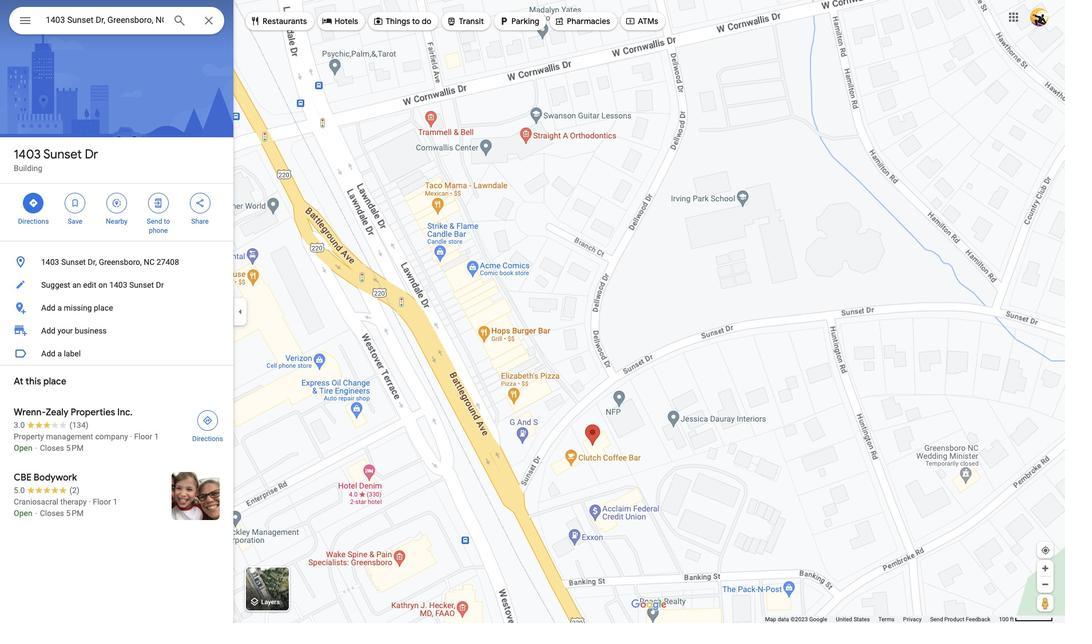 Task type: locate. For each thing, give the bounding box(es) containing it.
open down property
[[14, 444, 32, 453]]

0 horizontal spatial floor
[[93, 497, 111, 507]]

ft
[[1011, 616, 1015, 623]]

2 vertical spatial add
[[41, 349, 55, 358]]

add down suggest
[[41, 303, 55, 313]]

0 vertical spatial a
[[57, 303, 62, 313]]

footer
[[765, 616, 1000, 623]]

0 horizontal spatial 1
[[113, 497, 118, 507]]

1 vertical spatial floor
[[93, 497, 111, 507]]

2 closes from the top
[[40, 509, 64, 518]]


[[18, 13, 32, 29]]

0 horizontal spatial place
[[43, 376, 66, 387]]

add left label
[[41, 349, 55, 358]]

0 horizontal spatial directions
[[18, 218, 49, 226]]

craniosacral
[[14, 497, 58, 507]]

· right company
[[130, 432, 132, 441]]

closes inside property management company · floor 1 open ⋅ closes 5 pm
[[40, 444, 64, 453]]


[[499, 15, 509, 27]]

1 vertical spatial a
[[57, 349, 62, 358]]

 hotels
[[322, 15, 358, 27]]

to left do
[[412, 16, 420, 26]]

 pharmacies
[[555, 15, 611, 27]]

 search field
[[9, 7, 224, 37]]

add your business link
[[0, 319, 234, 342]]

wrenn-zealy properties inc.
[[14, 407, 133, 418]]

1403 up building
[[14, 147, 41, 163]]

1 horizontal spatial dr
[[156, 280, 164, 290]]

⋅
[[34, 444, 38, 453], [34, 509, 38, 518]]

send product feedback
[[931, 616, 991, 623]]

directions inside actions for 1403 sunset dr region
[[18, 218, 49, 226]]

1 horizontal spatial directions
[[192, 435, 223, 443]]

0 vertical spatial open
[[14, 444, 32, 453]]

1403 sunset dr, greensboro, nc 27408 button
[[0, 251, 234, 274]]

on
[[98, 280, 107, 290]]

zoom in image
[[1042, 564, 1050, 573]]

⋅ down craniosacral
[[34, 509, 38, 518]]

1403 up suggest
[[41, 258, 59, 267]]

1 right company
[[154, 432, 159, 441]]

place
[[94, 303, 113, 313], [43, 376, 66, 387]]

a
[[57, 303, 62, 313], [57, 349, 62, 358]]

sunset left dr,
[[61, 258, 86, 267]]

cbe
[[14, 472, 32, 484]]

1 closes from the top
[[40, 444, 64, 453]]

craniosacral therapy · floor 1 open ⋅ closes 5 pm
[[14, 497, 118, 518]]

0 horizontal spatial dr
[[85, 147, 98, 163]]

open down craniosacral
[[14, 509, 32, 518]]

0 vertical spatial 1403
[[14, 147, 41, 163]]

1 vertical spatial 5 pm
[[66, 509, 84, 518]]

label
[[64, 349, 81, 358]]

closes down management at the left bottom of the page
[[40, 444, 64, 453]]

0 vertical spatial add
[[41, 303, 55, 313]]

closes
[[40, 444, 64, 453], [40, 509, 64, 518]]

5.0
[[14, 486, 25, 495]]

3.0 stars 134 reviews image
[[14, 420, 89, 431]]

google account: ben nelson  
(ben.nelson1980@gmail.com) image
[[1031, 8, 1049, 26]]

0 horizontal spatial send
[[147, 218, 162, 226]]

send for send to phone
[[147, 218, 162, 226]]

send up phone
[[147, 218, 162, 226]]

suggest
[[41, 280, 70, 290]]

0 vertical spatial sunset
[[43, 147, 82, 163]]

place right this
[[43, 376, 66, 387]]

send left 'product'
[[931, 616, 944, 623]]

⋅ down property
[[34, 444, 38, 453]]

sunset down nc
[[129, 280, 154, 290]]

floor right company
[[134, 432, 152, 441]]

2 add from the top
[[41, 326, 55, 335]]

1 vertical spatial place
[[43, 376, 66, 387]]

a left label
[[57, 349, 62, 358]]

restaurants
[[263, 16, 307, 26]]

1403 sunset dr main content
[[0, 0, 234, 623]]

1 a from the top
[[57, 303, 62, 313]]

1 vertical spatial send
[[931, 616, 944, 623]]

suggest an edit on 1403 sunset dr
[[41, 280, 164, 290]]

1 vertical spatial 1403
[[41, 258, 59, 267]]

1 vertical spatial ·
[[89, 497, 91, 507]]

data
[[778, 616, 790, 623]]


[[373, 15, 384, 27]]

this
[[26, 376, 41, 387]]

pharmacies
[[567, 16, 611, 26]]

0 vertical spatial place
[[94, 303, 113, 313]]

 restaurants
[[250, 15, 307, 27]]

privacy button
[[904, 616, 922, 623]]

0 vertical spatial floor
[[134, 432, 152, 441]]

0 vertical spatial directions
[[18, 218, 49, 226]]

floor
[[134, 432, 152, 441], [93, 497, 111, 507]]

5 pm inside property management company · floor 1 open ⋅ closes 5 pm
[[66, 444, 84, 453]]

send inside send to phone
[[147, 218, 162, 226]]

add for add a label
[[41, 349, 55, 358]]

directions button
[[185, 407, 230, 444]]

a left missing
[[57, 303, 62, 313]]

0 vertical spatial to
[[412, 16, 420, 26]]

2 5 pm from the top
[[66, 509, 84, 518]]

add for add your business
[[41, 326, 55, 335]]

·
[[130, 432, 132, 441], [89, 497, 91, 507]]

map data ©2023 google
[[765, 616, 828, 623]]

add left your
[[41, 326, 55, 335]]

1403
[[14, 147, 41, 163], [41, 258, 59, 267], [109, 280, 127, 290]]


[[153, 197, 164, 209]]

1 inside craniosacral therapy · floor 1 open ⋅ closes 5 pm
[[113, 497, 118, 507]]

1 horizontal spatial 1403
[[41, 258, 59, 267]]

5 pm
[[66, 444, 84, 453], [66, 509, 84, 518]]

5 pm down therapy
[[66, 509, 84, 518]]

None field
[[46, 13, 164, 27]]

0 horizontal spatial 1403
[[14, 147, 41, 163]]

closes down craniosacral
[[40, 509, 64, 518]]

2 a from the top
[[57, 349, 62, 358]]

send inside button
[[931, 616, 944, 623]]

1
[[154, 432, 159, 441], [113, 497, 118, 507]]

1403 sunset dr building
[[14, 147, 98, 173]]

1 horizontal spatial to
[[412, 16, 420, 26]]

an
[[72, 280, 81, 290]]

1 ⋅ from the top
[[34, 444, 38, 453]]

sunset for dr,
[[61, 258, 86, 267]]

directions down ''
[[18, 218, 49, 226]]

0 vertical spatial ·
[[130, 432, 132, 441]]

1 open from the top
[[14, 444, 32, 453]]

0 vertical spatial 1
[[154, 432, 159, 441]]

zoom out image
[[1042, 580, 1050, 589]]

footer inside google maps element
[[765, 616, 1000, 623]]

0 vertical spatial 5 pm
[[66, 444, 84, 453]]

zealy
[[46, 407, 69, 418]]

1 vertical spatial closes
[[40, 509, 64, 518]]

2 open from the top
[[14, 509, 32, 518]]

5.0 stars 2 reviews image
[[14, 485, 80, 496]]

1 vertical spatial to
[[164, 218, 170, 226]]

2 horizontal spatial 1403
[[109, 280, 127, 290]]

0 vertical spatial closes
[[40, 444, 64, 453]]

1 right therapy
[[113, 497, 118, 507]]

dr
[[85, 147, 98, 163], [156, 280, 164, 290]]

directions down the directions icon
[[192, 435, 223, 443]]


[[447, 15, 457, 27]]

floor right therapy
[[93, 497, 111, 507]]

0 vertical spatial ⋅
[[34, 444, 38, 453]]

1 horizontal spatial 1
[[154, 432, 159, 441]]


[[322, 15, 332, 27]]

1 vertical spatial add
[[41, 326, 55, 335]]

nearby
[[106, 218, 128, 226]]

⋅ inside craniosacral therapy · floor 1 open ⋅ closes 5 pm
[[34, 509, 38, 518]]

phone
[[149, 227, 168, 235]]

a for missing
[[57, 303, 62, 313]]

1 vertical spatial 1
[[113, 497, 118, 507]]

1 5 pm from the top
[[66, 444, 84, 453]]

1 vertical spatial dr
[[156, 280, 164, 290]]

dr inside button
[[156, 280, 164, 290]]

place inside button
[[94, 303, 113, 313]]

1 vertical spatial ⋅
[[34, 509, 38, 518]]

 things to do
[[373, 15, 432, 27]]

to
[[412, 16, 420, 26], [164, 218, 170, 226]]

0 horizontal spatial to
[[164, 218, 170, 226]]

united
[[836, 616, 853, 623]]

place down on
[[94, 303, 113, 313]]

send
[[147, 218, 162, 226], [931, 616, 944, 623]]

sunset inside the 1403 sunset dr building
[[43, 147, 82, 163]]

send to phone
[[147, 218, 170, 235]]

1 horizontal spatial floor
[[134, 432, 152, 441]]

parking
[[512, 16, 540, 26]]

1 horizontal spatial ·
[[130, 432, 132, 441]]

3 add from the top
[[41, 349, 55, 358]]

sunset
[[43, 147, 82, 163], [61, 258, 86, 267], [129, 280, 154, 290]]

1403 for dr
[[14, 147, 41, 163]]

1 horizontal spatial send
[[931, 616, 944, 623]]

1 vertical spatial sunset
[[61, 258, 86, 267]]

cbe bodywork
[[14, 472, 77, 484]]

1 vertical spatial directions
[[192, 435, 223, 443]]

product
[[945, 616, 965, 623]]

to up phone
[[164, 218, 170, 226]]

1403 right on
[[109, 280, 127, 290]]

1 inside property management company · floor 1 open ⋅ closes 5 pm
[[154, 432, 159, 441]]

share
[[191, 218, 209, 226]]

0 horizontal spatial ·
[[89, 497, 91, 507]]

5 pm down management at the left bottom of the page
[[66, 444, 84, 453]]

⋅ inside property management company · floor 1 open ⋅ closes 5 pm
[[34, 444, 38, 453]]

things
[[386, 16, 410, 26]]

1403 inside the 1403 sunset dr building
[[14, 147, 41, 163]]

directions image
[[203, 416, 213, 426]]

to inside  things to do
[[412, 16, 420, 26]]

sunset up 
[[43, 147, 82, 163]]

· right therapy
[[89, 497, 91, 507]]

 atms
[[626, 15, 659, 27]]

0 vertical spatial send
[[147, 218, 162, 226]]

2 ⋅ from the top
[[34, 509, 38, 518]]

0 vertical spatial dr
[[85, 147, 98, 163]]

layers
[[261, 599, 280, 606]]

1403 Sunset Dr, Greensboro, NC 27408 field
[[9, 7, 224, 34]]

show your location image
[[1041, 545, 1051, 556]]

closes inside craniosacral therapy · floor 1 open ⋅ closes 5 pm
[[40, 509, 64, 518]]

directions
[[18, 218, 49, 226], [192, 435, 223, 443]]

1 vertical spatial open
[[14, 509, 32, 518]]

1 horizontal spatial place
[[94, 303, 113, 313]]

a for label
[[57, 349, 62, 358]]

edit
[[83, 280, 96, 290]]

nc
[[144, 258, 155, 267]]

1 add from the top
[[41, 303, 55, 313]]

footer containing map data ©2023 google
[[765, 616, 1000, 623]]



Task type: describe. For each thing, give the bounding box(es) containing it.
transit
[[459, 16, 484, 26]]

terms
[[879, 616, 895, 623]]

©2023
[[791, 616, 808, 623]]

missing
[[64, 303, 92, 313]]

1403 for dr,
[[41, 258, 59, 267]]

states
[[854, 616, 870, 623]]

open inside craniosacral therapy · floor 1 open ⋅ closes 5 pm
[[14, 509, 32, 518]]

 button
[[9, 7, 41, 37]]

business
[[75, 326, 107, 335]]

add a missing place button
[[0, 296, 234, 319]]

bodywork
[[34, 472, 77, 484]]

suggest an edit on 1403 sunset dr button
[[0, 274, 234, 296]]

do
[[422, 16, 432, 26]]

(134)
[[69, 421, 89, 430]]

100 ft button
[[1000, 616, 1054, 623]]

save
[[68, 218, 82, 226]]

3.0
[[14, 421, 25, 430]]

 transit
[[447, 15, 484, 27]]

google
[[810, 616, 828, 623]]

send for send product feedback
[[931, 616, 944, 623]]

to inside send to phone
[[164, 218, 170, 226]]

dr,
[[88, 258, 97, 267]]

dr inside the 1403 sunset dr building
[[85, 147, 98, 163]]

2 vertical spatial sunset
[[129, 280, 154, 290]]


[[555, 15, 565, 27]]


[[250, 15, 260, 27]]

privacy
[[904, 616, 922, 623]]

at
[[14, 376, 23, 387]]


[[70, 197, 80, 209]]

· inside craniosacral therapy · floor 1 open ⋅ closes 5 pm
[[89, 497, 91, 507]]

floor inside property management company · floor 1 open ⋅ closes 5 pm
[[134, 432, 152, 441]]

100
[[1000, 616, 1009, 623]]

your
[[57, 326, 73, 335]]

wrenn-
[[14, 407, 46, 418]]

atms
[[638, 16, 659, 26]]

map
[[765, 616, 777, 623]]

100 ft
[[1000, 616, 1015, 623]]

therapy
[[60, 497, 87, 507]]

add a label
[[41, 349, 81, 358]]

collapse side panel image
[[234, 305, 247, 318]]

properties
[[71, 407, 115, 418]]

add a missing place
[[41, 303, 113, 313]]

inc.
[[117, 407, 133, 418]]

(2)
[[69, 486, 80, 495]]

property management company · floor 1 open ⋅ closes 5 pm
[[14, 432, 159, 453]]

google maps element
[[0, 0, 1066, 623]]

add for add a missing place
[[41, 303, 55, 313]]


[[112, 197, 122, 209]]


[[626, 15, 636, 27]]

united states button
[[836, 616, 870, 623]]


[[28, 197, 39, 209]]

feedback
[[966, 616, 991, 623]]

open inside property management company · floor 1 open ⋅ closes 5 pm
[[14, 444, 32, 453]]

terms button
[[879, 616, 895, 623]]

27408
[[157, 258, 179, 267]]

add your business
[[41, 326, 107, 335]]

1403 sunset dr, greensboro, nc 27408
[[41, 258, 179, 267]]

property
[[14, 432, 44, 441]]

sunset for dr
[[43, 147, 82, 163]]

actions for 1403 sunset dr region
[[0, 184, 234, 241]]

 parking
[[499, 15, 540, 27]]

· inside property management company · floor 1 open ⋅ closes 5 pm
[[130, 432, 132, 441]]

add a label button
[[0, 342, 234, 365]]


[[195, 197, 205, 209]]

company
[[95, 432, 128, 441]]

5 pm inside craniosacral therapy · floor 1 open ⋅ closes 5 pm
[[66, 509, 84, 518]]

2 vertical spatial 1403
[[109, 280, 127, 290]]

hotels
[[335, 16, 358, 26]]

building
[[14, 164, 42, 173]]

directions inside button
[[192, 435, 223, 443]]

greensboro,
[[99, 258, 142, 267]]

none field inside 1403 sunset dr, greensboro, nc 27408 field
[[46, 13, 164, 27]]

at this place
[[14, 376, 66, 387]]

show street view coverage image
[[1038, 595, 1054, 612]]

floor inside craniosacral therapy · floor 1 open ⋅ closes 5 pm
[[93, 497, 111, 507]]

management
[[46, 432, 93, 441]]

united states
[[836, 616, 870, 623]]

send product feedback button
[[931, 616, 991, 623]]



Task type: vqa. For each thing, say whether or not it's contained in the screenshot.
 Atms
yes



